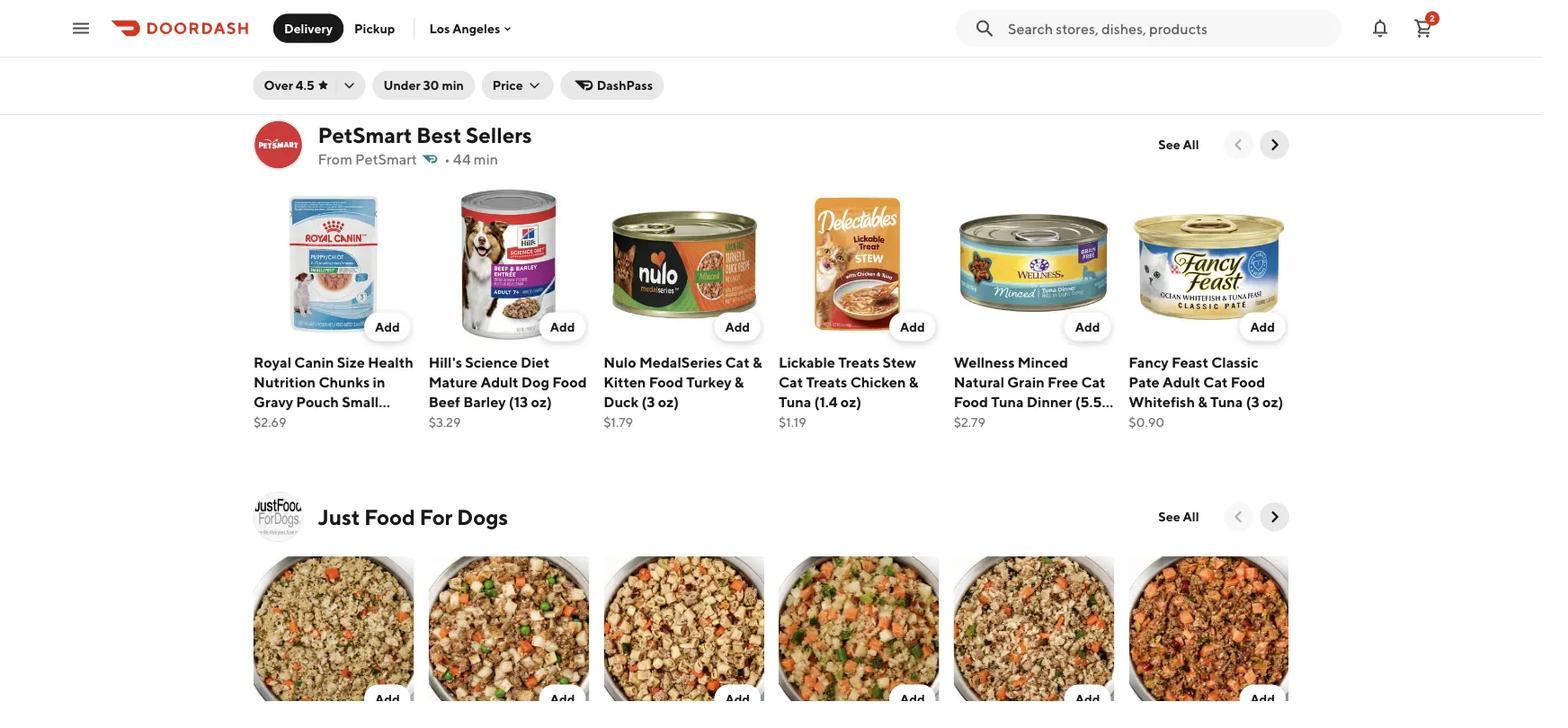 Task type: vqa. For each thing, say whether or not it's contained in the screenshot.
Cat inside Wellness Minced Natural Grain Free Cat Food Tuna Dinner (5.5 oz)
yes



Task type: describe. For each thing, give the bounding box(es) containing it.
adult for &
[[1162, 373, 1200, 390]]

open menu image
[[70, 18, 92, 39]]

small
[[342, 393, 378, 410]]

food left for at the bottom left of page
[[364, 504, 415, 530]]

whitefish
[[1129, 393, 1195, 410]]

science
[[465, 354, 517, 371]]

under 30 min button
[[373, 71, 475, 100]]

for
[[420, 504, 453, 530]]

angeles
[[453, 21, 500, 36]]

$0.90
[[1129, 415, 1164, 430]]

puppy
[[253, 413, 297, 430]]

mature
[[428, 373, 477, 390]]

pickup button
[[344, 14, 406, 43]]

$1.19
[[778, 415, 806, 430]]

price button
[[482, 71, 554, 100]]

food inside "royal canin size health nutrition chunks in gravy pouch small puppy food (3 oz)"
[[300, 413, 334, 430]]

delivery button
[[273, 14, 344, 43]]

next button of carousel image for previous button of carousel image
[[1266, 508, 1284, 526]]

cat inside fancy feast classic pate adult cat food whitefish & tuna (3 oz) $0.90
[[1203, 373, 1228, 390]]

pickup
[[354, 21, 395, 36]]

$54.48
[[778, 42, 820, 57]]

petsmart best sellers
[[318, 122, 532, 148]]

diet
[[520, 354, 549, 371]]

just food for dogs link
[[253, 492, 508, 542]]

minced
[[1017, 354, 1068, 371]]

$13.49
[[954, 42, 991, 57]]

price
[[493, 78, 523, 93]]

min for under 30 min
[[442, 78, 464, 93]]

turkey
[[686, 373, 731, 390]]

chunks
[[318, 373, 369, 390]]

royal canin size health nutrition chunks in gravy pouch small puppy food (3 oz) image
[[253, 184, 414, 345]]

oz) inside nulo medalseries cat & kitten food turkey & duck (3 oz) $1.79
[[658, 393, 679, 410]]

grain
[[1007, 373, 1044, 390]]

see all link for previous button of carousel image
[[1148, 503, 1210, 532]]

natural
[[954, 373, 1004, 390]]

•
[[444, 151, 450, 168]]

health
[[368, 354, 413, 371]]

over
[[264, 78, 293, 93]]

in
[[372, 373, 385, 390]]

$69.48
[[603, 42, 645, 57]]

cat inside lickable treats stew cat treats chicken & tuna (1.4 oz) $1.19
[[778, 373, 803, 390]]

& inside fancy feast classic pate adult cat food whitefish & tuna (3 oz) $0.90
[[1198, 393, 1207, 410]]

food inside hill's science diet mature adult dog food beef barley (13 oz) $3.29
[[552, 373, 587, 390]]

food inside nulo medalseries cat & kitten food turkey & duck (3 oz) $1.79
[[649, 373, 683, 390]]

wellness minced natural grain free cat food tuna dinner (5.5 oz) image
[[954, 184, 1114, 345]]

add for hill's science diet mature adult dog food beef barley (13 oz)
[[550, 319, 575, 334]]

nutrition
[[253, 373, 315, 390]]

food inside wellness minced natural grain free cat food tuna dinner (5.5 oz)
[[954, 393, 988, 410]]

over 4.5
[[264, 78, 314, 93]]

Store search: begin typing to search for stores available on DoorDash text field
[[1008, 18, 1330, 38]]

min for • 44 min
[[474, 151, 498, 168]]

& inside lickable treats stew cat treats chicken & tuna (1.4 oz) $1.19
[[909, 373, 918, 390]]

$37.99
[[428, 42, 466, 57]]

gravy
[[253, 393, 293, 410]]

food inside fancy feast classic pate adult cat food whitefish & tuna (3 oz) $0.90
[[1231, 373, 1265, 390]]

oz) inside fancy feast classic pate adult cat food whitefish & tuna (3 oz) $0.90
[[1262, 393, 1283, 410]]

beef
[[428, 393, 460, 410]]

2
[[1430, 13, 1435, 23]]

under 30 min
[[384, 78, 464, 93]]

oz) inside hill's science diet mature adult dog food beef barley (13 oz) $3.29
[[531, 393, 552, 410]]

pouch
[[296, 393, 339, 410]]

see for previous button of carousel image
[[1159, 510, 1181, 524]]

under
[[384, 78, 421, 93]]

feast
[[1171, 354, 1208, 371]]

los
[[429, 21, 450, 36]]

canin
[[294, 354, 334, 371]]

previous button of carousel image
[[1230, 136, 1248, 154]]

sellers
[[466, 122, 532, 148]]

44
[[453, 151, 471, 168]]

0 vertical spatial petsmart
[[318, 122, 412, 148]]

fancy
[[1129, 354, 1168, 371]]

see all for previous button of carousel icon see all link
[[1159, 137, 1199, 152]]

free
[[1047, 373, 1078, 390]]

1 vertical spatial petsmart
[[355, 151, 417, 168]]

dog
[[521, 373, 549, 390]]

$2.69
[[253, 415, 286, 430]]

2 button
[[1406, 10, 1442, 46]]

• 44 min
[[444, 151, 498, 168]]



Task type: locate. For each thing, give the bounding box(es) containing it.
1 horizontal spatial min
[[474, 151, 498, 168]]

tuna inside wellness minced natural grain free cat food tuna dinner (5.5 oz)
[[991, 393, 1024, 410]]

$2.79
[[954, 415, 985, 430]]

& right turkey
[[734, 373, 744, 390]]

1 items, open order cart image
[[1413, 18, 1435, 39]]

fancy feast classic pate adult cat food whitefish & tuna (3 oz) image
[[1129, 184, 1289, 345]]

see left previous button of carousel icon
[[1159, 137, 1181, 152]]

& right whitefish
[[1198, 393, 1207, 410]]

add button
[[364, 313, 410, 341], [364, 313, 410, 341], [539, 313, 585, 341], [539, 313, 585, 341], [714, 313, 760, 341], [714, 313, 760, 341], [889, 313, 936, 341], [889, 313, 936, 341], [1064, 313, 1111, 341], [1064, 313, 1111, 341], [1239, 313, 1286, 341], [1239, 313, 1286, 341]]

fancy feast classic pate adult cat food whitefish & tuna (3 oz) $0.90
[[1129, 354, 1283, 430]]

notification bell image
[[1370, 18, 1391, 39]]

2 horizontal spatial (3
[[1246, 393, 1259, 410]]

dashpass button
[[561, 71, 664, 100]]

medalseries
[[639, 354, 722, 371]]

petsmart
[[318, 122, 412, 148], [355, 151, 417, 168]]

royal
[[253, 354, 291, 371]]

dashpass
[[597, 78, 653, 93]]

adult inside hill's science diet mature adult dog food beef barley (13 oz) $3.29
[[480, 373, 518, 390]]

all for previous button of carousel image
[[1183, 510, 1199, 524]]

3 add from the left
[[725, 319, 750, 334]]

size
[[337, 354, 365, 371]]

oz) inside lickable treats stew cat treats chicken & tuna (1.4 oz) $1.19
[[840, 393, 861, 410]]

see all link
[[1148, 130, 1210, 159], [1148, 503, 1210, 532]]

0 vertical spatial see all link
[[1148, 130, 1210, 159]]

tuna inside fancy feast classic pate adult cat food whitefish & tuna (3 oz) $0.90
[[1210, 393, 1243, 410]]

0 horizontal spatial adult
[[480, 373, 518, 390]]

tuna down "classic"
[[1210, 393, 1243, 410]]

lickable
[[778, 354, 835, 371]]

los angeles
[[429, 21, 500, 36]]

1 vertical spatial see all
[[1159, 510, 1199, 524]]

adult
[[480, 373, 518, 390], [1162, 373, 1200, 390]]

next button of carousel image
[[1266, 136, 1284, 154], [1266, 508, 1284, 526]]

1 vertical spatial treats
[[806, 373, 847, 390]]

nulo
[[603, 354, 636, 371]]

classic
[[1211, 354, 1258, 371]]

1 see from the top
[[1159, 137, 1181, 152]]

1 next button of carousel image from the top
[[1266, 136, 1284, 154]]

(3 inside "royal canin size health nutrition chunks in gravy pouch small puppy food (3 oz)"
[[337, 413, 351, 430]]

min inside button
[[442, 78, 464, 93]]

see all left previous button of carousel image
[[1159, 510, 1199, 524]]

tuna down grain
[[991, 393, 1024, 410]]

oz) inside wellness minced natural grain free cat food tuna dinner (5.5 oz)
[[954, 413, 974, 430]]

0 horizontal spatial tuna
[[778, 393, 811, 410]]

treats up the chicken
[[838, 354, 879, 371]]

4.5
[[296, 78, 314, 93]]

30
[[423, 78, 439, 93]]

all left previous button of carousel image
[[1183, 510, 1199, 524]]

adult down the feast
[[1162, 373, 1200, 390]]

2 tuna from the left
[[991, 393, 1024, 410]]

wellness minced natural grain free cat food tuna dinner (5.5 oz)
[[954, 354, 1105, 430]]

food down "classic"
[[1231, 373, 1265, 390]]

over 4.5 button
[[253, 71, 366, 100]]

just food for dogs
[[318, 504, 508, 530]]

stew
[[882, 354, 916, 371]]

1 vertical spatial see all link
[[1148, 503, 1210, 532]]

nulo medalseries cat & kitten food turkey & duck (3 oz) $1.79
[[603, 354, 762, 430]]

2 add from the left
[[550, 319, 575, 334]]

min right 44
[[474, 151, 498, 168]]

cat up (5.5
[[1081, 373, 1105, 390]]

min right 30
[[442, 78, 464, 93]]

0 vertical spatial all
[[1183, 137, 1199, 152]]

2 next button of carousel image from the top
[[1266, 508, 1284, 526]]

0 horizontal spatial (3
[[337, 413, 351, 430]]

kitten
[[603, 373, 646, 390]]

add for royal canin size health nutrition chunks in gravy pouch small puppy food (3 oz)
[[375, 319, 399, 334]]

$3.29
[[428, 415, 461, 430]]

adult inside fancy feast classic pate adult cat food whitefish & tuna (3 oz) $0.90
[[1162, 373, 1200, 390]]

wellness
[[954, 354, 1014, 371]]

see all link left previous button of carousel icon
[[1148, 130, 1210, 159]]

1 horizontal spatial adult
[[1162, 373, 1200, 390]]

add for lickable treats stew cat treats chicken & tuna (1.4 oz)
[[900, 319, 925, 334]]

los angeles button
[[429, 21, 515, 36]]

6 add from the left
[[1250, 319, 1275, 334]]

treats up (1.4
[[806, 373, 847, 390]]

next button of carousel image right previous button of carousel icon
[[1266, 136, 1284, 154]]

2 adult from the left
[[1162, 373, 1200, 390]]

1 vertical spatial see
[[1159, 510, 1181, 524]]

3 tuna from the left
[[1210, 393, 1243, 410]]

0 vertical spatial min
[[442, 78, 464, 93]]

1 see all link from the top
[[1148, 130, 1210, 159]]

treats
[[838, 354, 879, 371], [806, 373, 847, 390]]

cat inside nulo medalseries cat & kitten food turkey & duck (3 oz) $1.79
[[725, 354, 749, 371]]

hill's
[[428, 354, 462, 371]]

pate
[[1129, 373, 1160, 390]]

tuna for grain
[[991, 393, 1024, 410]]

$58.99
[[1129, 42, 1170, 57]]

5 add from the left
[[1075, 319, 1100, 334]]

next button of carousel image right previous button of carousel image
[[1266, 508, 1284, 526]]

cat down "classic"
[[1203, 373, 1228, 390]]

& left lickable
[[752, 354, 762, 371]]

$1.79
[[603, 415, 633, 430]]

see left previous button of carousel image
[[1159, 510, 1181, 524]]

1 vertical spatial min
[[474, 151, 498, 168]]

food
[[552, 373, 587, 390], [649, 373, 683, 390], [1231, 373, 1265, 390], [954, 393, 988, 410], [300, 413, 334, 430], [364, 504, 415, 530]]

tuna up '$1.19'
[[778, 393, 811, 410]]

0 vertical spatial treats
[[838, 354, 879, 371]]

1 horizontal spatial tuna
[[991, 393, 1024, 410]]

(3 inside nulo medalseries cat & kitten food turkey & duck (3 oz) $1.79
[[641, 393, 655, 410]]

from petsmart
[[318, 151, 417, 168]]

tuna
[[778, 393, 811, 410], [991, 393, 1024, 410], [1210, 393, 1243, 410]]

from
[[318, 151, 352, 168]]

cat up turkey
[[725, 354, 749, 371]]

food down medalseries
[[649, 373, 683, 390]]

dinner
[[1027, 393, 1072, 410]]

barley
[[463, 393, 506, 410]]

min
[[442, 78, 464, 93], [474, 151, 498, 168]]

(3 down small at left bottom
[[337, 413, 351, 430]]

cat down lickable
[[778, 373, 803, 390]]

0 vertical spatial see all
[[1159, 137, 1199, 152]]

& down the stew
[[909, 373, 918, 390]]

see all
[[1159, 137, 1199, 152], [1159, 510, 1199, 524]]

0 vertical spatial see
[[1159, 137, 1181, 152]]

petsmart down petsmart best sellers
[[355, 151, 417, 168]]

2 see all link from the top
[[1148, 503, 1210, 532]]

see all link left previous button of carousel image
[[1148, 503, 1210, 532]]

0 horizontal spatial min
[[442, 78, 464, 93]]

food right dog at the left of page
[[552, 373, 587, 390]]

see for previous button of carousel icon
[[1159, 137, 1181, 152]]

duck
[[603, 393, 638, 410]]

oz) inside "royal canin size health nutrition chunks in gravy pouch small puppy food (3 oz)"
[[354, 413, 375, 430]]

4 add from the left
[[900, 319, 925, 334]]

all for previous button of carousel icon
[[1183, 137, 1199, 152]]

see all link for previous button of carousel icon
[[1148, 130, 1210, 159]]

see all left previous button of carousel icon
[[1159, 137, 1199, 152]]

see all for previous button of carousel image see all link
[[1159, 510, 1199, 524]]

royal canin size health nutrition chunks in gravy pouch small puppy food (3 oz)
[[253, 354, 413, 430]]

(3 right duck at the left bottom of the page
[[641, 393, 655, 410]]

tuna for cat
[[778, 393, 811, 410]]

1 vertical spatial all
[[1183, 510, 1199, 524]]

1 adult from the left
[[480, 373, 518, 390]]

just
[[318, 504, 360, 530]]

2 all from the top
[[1183, 510, 1199, 524]]

oz)
[[531, 393, 552, 410], [658, 393, 679, 410], [840, 393, 861, 410], [1262, 393, 1283, 410], [354, 413, 375, 430], [954, 413, 974, 430]]

adult for barley
[[480, 373, 518, 390]]

hill's science diet mature adult dog food beef barley (13 oz) $3.29
[[428, 354, 587, 430]]

1 add from the left
[[375, 319, 399, 334]]

next button of carousel image for previous button of carousel icon
[[1266, 136, 1284, 154]]

best
[[416, 122, 462, 148]]

delivery
[[284, 21, 333, 36]]

tuna inside lickable treats stew cat treats chicken & tuna (1.4 oz) $1.19
[[778, 393, 811, 410]]

(1.4
[[814, 393, 837, 410]]

all left previous button of carousel icon
[[1183, 137, 1199, 152]]

0 vertical spatial next button of carousel image
[[1266, 136, 1284, 154]]

lickable treats stew cat treats chicken & tuna (1.4 oz) $1.19
[[778, 354, 918, 430]]

2 see from the top
[[1159, 510, 1181, 524]]

1 vertical spatial next button of carousel image
[[1266, 508, 1284, 526]]

1 see all from the top
[[1159, 137, 1199, 152]]

add for wellness minced natural grain free cat food tuna dinner (5.5 oz)
[[1075, 319, 1100, 334]]

food up $2.79
[[954, 393, 988, 410]]

(3 inside fancy feast classic pate adult cat food whitefish & tuna (3 oz) $0.90
[[1246, 393, 1259, 410]]

add
[[375, 319, 399, 334], [550, 319, 575, 334], [725, 319, 750, 334], [900, 319, 925, 334], [1075, 319, 1100, 334], [1250, 319, 1275, 334]]

$71.98
[[253, 42, 290, 57]]

previous button of carousel image
[[1230, 508, 1248, 526]]

1 tuna from the left
[[778, 393, 811, 410]]

petsmart up from petsmart
[[318, 122, 412, 148]]

dogs
[[457, 504, 508, 530]]

lickable treats stew cat treats chicken & tuna (1.4 oz) image
[[778, 184, 939, 345]]

food down pouch
[[300, 413, 334, 430]]

all
[[1183, 137, 1199, 152], [1183, 510, 1199, 524]]

(13
[[508, 393, 528, 410]]

hill's science diet mature adult dog food beef barley (13 oz) image
[[428, 184, 589, 345]]

2 horizontal spatial tuna
[[1210, 393, 1243, 410]]

nulo medalseries cat & kitten food turkey & duck (3 oz) image
[[603, 184, 764, 345]]

2 see all from the top
[[1159, 510, 1199, 524]]

cat inside wellness minced natural grain free cat food tuna dinner (5.5 oz)
[[1081, 373, 1105, 390]]

adult down science
[[480, 373, 518, 390]]

see
[[1159, 137, 1181, 152], [1159, 510, 1181, 524]]

1 horizontal spatial (3
[[641, 393, 655, 410]]

(5.5
[[1075, 393, 1102, 410]]

add for fancy feast classic pate adult cat food whitefish & tuna (3 oz)
[[1250, 319, 1275, 334]]

(3 down "classic"
[[1246, 393, 1259, 410]]

add for nulo medalseries cat & kitten food turkey & duck (3 oz)
[[725, 319, 750, 334]]

chicken
[[850, 373, 906, 390]]

1 all from the top
[[1183, 137, 1199, 152]]

cat
[[725, 354, 749, 371], [778, 373, 803, 390], [1081, 373, 1105, 390], [1203, 373, 1228, 390]]



